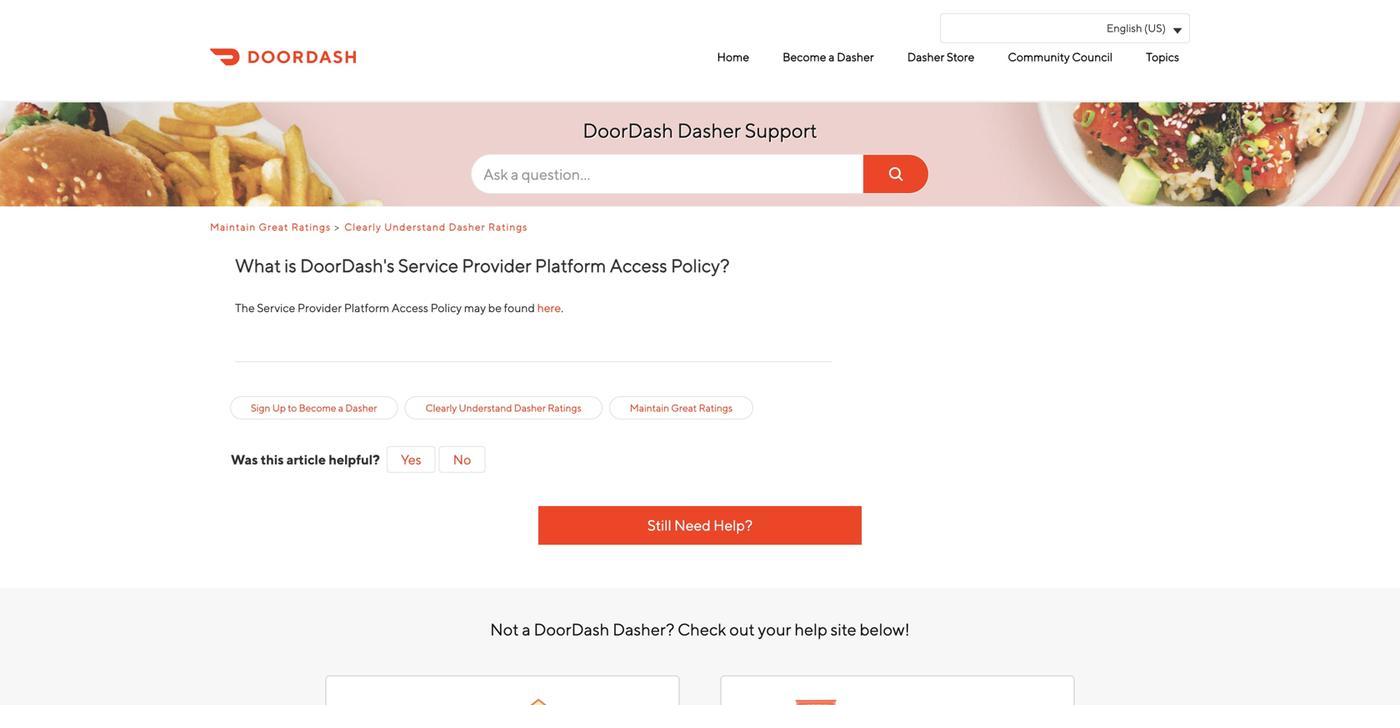 Task type: describe. For each thing, give the bounding box(es) containing it.
your
[[758, 620, 791, 640]]

be
[[488, 301, 502, 315]]

article
[[287, 452, 326, 468]]

clearly for maintain great ratings
[[344, 221, 382, 233]]

was this article helpful?
[[231, 452, 380, 468]]

a for not
[[522, 620, 531, 640]]

0 vertical spatial become
[[783, 50, 826, 64]]

what
[[235, 255, 281, 277]]

clearly understand dasher ratings for sign up to become a dasher
[[425, 403, 581, 414]]

0 horizontal spatial access
[[392, 301, 428, 315]]

0 vertical spatial maintain great ratings link
[[210, 221, 338, 233]]

understand for sign up to become a dasher
[[459, 403, 512, 414]]

1 vertical spatial platform
[[344, 301, 389, 315]]

no
[[453, 452, 471, 468]]

1 horizontal spatial provider
[[462, 255, 531, 277]]

not
[[490, 620, 519, 640]]

(us)
[[1144, 22, 1166, 35]]

this
[[261, 452, 284, 468]]

the service provider platform access policy may be found here .
[[235, 301, 563, 315]]

yes
[[401, 452, 421, 468]]

sign
[[251, 403, 270, 414]]

check
[[678, 620, 726, 640]]

to
[[288, 403, 297, 414]]

become a dasher
[[783, 50, 874, 64]]

0 vertical spatial great
[[259, 221, 289, 233]]

policy
[[430, 301, 462, 315]]

yes button
[[387, 447, 436, 473]]

0 horizontal spatial maintain great ratings
[[210, 221, 331, 233]]

sign up to become a dasher link
[[251, 401, 377, 416]]

help
[[794, 620, 827, 640]]

1 horizontal spatial service
[[398, 255, 458, 277]]

still
[[647, 517, 671, 535]]

still need help? link
[[538, 507, 862, 545]]

understand for maintain great ratings
[[384, 221, 446, 233]]

site
[[831, 620, 856, 640]]

need
[[674, 517, 711, 535]]

clearly understand dasher ratings link for sign up to become a dasher
[[425, 401, 581, 416]]

0 vertical spatial doordash
[[583, 119, 674, 143]]

0 vertical spatial maintain
[[210, 221, 256, 233]]

1 horizontal spatial maintain great ratings link
[[630, 401, 733, 416]]

out
[[729, 620, 755, 640]]

.
[[561, 301, 563, 315]]



Task type: vqa. For each thing, say whether or not it's contained in the screenshot.
time
no



Task type: locate. For each thing, give the bounding box(es) containing it.
1 vertical spatial clearly
[[425, 403, 457, 414]]

1 vertical spatial doordash
[[534, 620, 609, 640]]

a inside sign up to become a dasher link
[[338, 403, 343, 414]]

community council
[[1008, 50, 1113, 64]]

understand
[[384, 221, 446, 233], [459, 403, 512, 414]]

menu
[[467, 43, 1183, 71]]

0 horizontal spatial understand
[[384, 221, 446, 233]]

provider up be
[[462, 255, 531, 277]]

platform up .
[[535, 255, 606, 277]]

great
[[259, 221, 289, 233], [671, 403, 697, 414]]

0 horizontal spatial a
[[338, 403, 343, 414]]

home link
[[713, 43, 753, 71]]

is
[[284, 255, 297, 277]]

0 horizontal spatial service
[[257, 301, 295, 315]]

1 vertical spatial a
[[338, 403, 343, 414]]

still need help?
[[647, 517, 753, 535]]

become a dasher link
[[778, 43, 878, 71]]

0 vertical spatial platform
[[535, 255, 606, 277]]

clearly understand dasher ratings up what is doordash's service provider platform access policy?
[[344, 221, 528, 233]]

doordash's
[[300, 255, 395, 277]]

1 horizontal spatial great
[[671, 403, 697, 414]]

maintain great ratings link
[[210, 221, 338, 233], [630, 401, 733, 416]]

clearly understand dasher ratings link for maintain great ratings
[[338, 221, 535, 233]]

1 vertical spatial maintain great ratings link
[[630, 401, 733, 416]]

1 vertical spatial become
[[299, 403, 336, 414]]

a inside become a dasher link
[[829, 50, 835, 64]]

topics
[[1146, 50, 1179, 64]]

0 vertical spatial a
[[829, 50, 835, 64]]

below!
[[860, 620, 910, 640]]

helpful?
[[329, 452, 380, 468]]

english (us)
[[1107, 22, 1166, 35]]

0 horizontal spatial maintain
[[210, 221, 256, 233]]

become
[[783, 50, 826, 64], [299, 403, 336, 414]]

clearly
[[344, 221, 382, 233], [425, 403, 457, 414]]

2 vertical spatial a
[[522, 620, 531, 640]]

no button
[[439, 447, 485, 473]]

0 horizontal spatial maintain great ratings link
[[210, 221, 338, 233]]

community
[[1008, 50, 1070, 64]]

dasher
[[837, 50, 874, 64], [907, 50, 944, 64], [677, 119, 741, 143], [449, 221, 486, 233], [345, 403, 377, 414], [514, 403, 546, 414]]

dasher store
[[907, 50, 974, 64]]

1 vertical spatial clearly understand dasher ratings
[[425, 403, 581, 414]]

Preferred Language, English (US) button
[[940, 13, 1190, 43]]

1 horizontal spatial understand
[[459, 403, 512, 414]]

1 vertical spatial access
[[392, 301, 428, 315]]

policy?
[[671, 255, 730, 277]]

clearly understand dasher ratings link up what is doordash's service provider platform access policy?
[[338, 221, 535, 233]]

i'm a customer image
[[512, 685, 575, 706]]

1 horizontal spatial maintain great ratings
[[630, 403, 733, 414]]

clearly up no on the bottom left
[[425, 403, 457, 414]]

become right 'home'
[[783, 50, 826, 64]]

menu containing home
[[467, 43, 1183, 71]]

0 horizontal spatial provider
[[298, 301, 342, 315]]

0 vertical spatial service
[[398, 255, 458, 277]]

0 horizontal spatial platform
[[344, 301, 389, 315]]

1 vertical spatial service
[[257, 301, 295, 315]]

clearly understand dasher ratings link up no button
[[425, 401, 581, 416]]

1 horizontal spatial maintain
[[630, 403, 669, 414]]

1 vertical spatial provider
[[298, 301, 342, 315]]

service up policy
[[398, 255, 458, 277]]

clearly understand dasher ratings up no button
[[425, 403, 581, 414]]

not a doordash dasher? check out your help site below!
[[490, 620, 910, 640]]

community council link
[[1004, 43, 1117, 71]]

service right the
[[257, 301, 295, 315]]

doordash dasher support
[[583, 119, 817, 143]]

a for become
[[829, 50, 835, 64]]

1 horizontal spatial clearly
[[425, 403, 457, 414]]

1 horizontal spatial platform
[[535, 255, 606, 277]]

access
[[610, 255, 667, 277], [392, 301, 428, 315]]

help?
[[714, 517, 753, 535]]

provider
[[462, 255, 531, 277], [298, 301, 342, 315]]

clearly understand dasher ratings for maintain great ratings
[[344, 221, 528, 233]]

a
[[829, 50, 835, 64], [338, 403, 343, 414], [522, 620, 531, 640]]

what is doordash's service provider platform access policy?
[[235, 255, 730, 277]]

found
[[504, 301, 535, 315]]

2 horizontal spatial a
[[829, 50, 835, 64]]

0 vertical spatial understand
[[384, 221, 446, 233]]

understand up no button
[[459, 403, 512, 414]]

the
[[235, 301, 255, 315]]

council
[[1072, 50, 1113, 64]]

topics link
[[1142, 43, 1183, 71]]

0 vertical spatial clearly
[[344, 221, 382, 233]]

dasher?
[[613, 620, 674, 640]]

support
[[745, 119, 817, 143]]

here
[[537, 301, 561, 315]]

maintain great ratings
[[210, 221, 331, 233], [630, 403, 733, 414]]

Ask a question... text field
[[471, 154, 929, 194]]

0 vertical spatial maintain great ratings
[[210, 221, 331, 233]]

clearly understand dasher ratings
[[344, 221, 528, 233], [425, 403, 581, 414]]

understand up what is doordash's service provider platform access policy?
[[384, 221, 446, 233]]

clearly understand dasher ratings link
[[338, 221, 535, 233], [425, 401, 581, 416]]

ratings
[[291, 221, 331, 233], [488, 221, 528, 233], [548, 403, 581, 414], [699, 403, 733, 414]]

become right to
[[299, 403, 336, 414]]

1 horizontal spatial access
[[610, 255, 667, 277]]

platform
[[535, 255, 606, 277], [344, 301, 389, 315]]

0 horizontal spatial become
[[299, 403, 336, 414]]

access left policy
[[392, 301, 428, 315]]

1 horizontal spatial become
[[783, 50, 826, 64]]

0 vertical spatial clearly understand dasher ratings link
[[338, 221, 535, 233]]

clearly for sign up to become a dasher
[[425, 403, 457, 414]]

service
[[398, 255, 458, 277], [257, 301, 295, 315]]

access left policy?
[[610, 255, 667, 277]]

0 horizontal spatial clearly
[[344, 221, 382, 233]]

home
[[717, 50, 749, 64]]

1 vertical spatial maintain great ratings
[[630, 403, 733, 414]]

maintain
[[210, 221, 256, 233], [630, 403, 669, 414]]

may
[[464, 301, 486, 315]]

was
[[231, 452, 258, 468]]

up
[[272, 403, 286, 414]]

0 horizontal spatial great
[[259, 221, 289, 233]]

platform down doordash's
[[344, 301, 389, 315]]

provider down doordash's
[[298, 301, 342, 315]]

store
[[947, 50, 974, 64]]

dasher help home image
[[210, 47, 356, 68]]

1 vertical spatial understand
[[459, 403, 512, 414]]

0 vertical spatial clearly understand dasher ratings
[[344, 221, 528, 233]]

english
[[1107, 22, 1142, 35]]

clearly up doordash's
[[344, 221, 382, 233]]

sign up to become a dasher
[[251, 403, 377, 414]]

here link
[[537, 301, 561, 315]]

0 vertical spatial provider
[[462, 255, 531, 277]]

doordash
[[583, 119, 674, 143], [534, 620, 609, 640]]

0 vertical spatial access
[[610, 255, 667, 277]]

1 vertical spatial great
[[671, 403, 697, 414]]

1 vertical spatial clearly understand dasher ratings link
[[425, 401, 581, 416]]

dasher store link
[[903, 43, 979, 71]]

1 horizontal spatial a
[[522, 620, 531, 640]]

1 vertical spatial maintain
[[630, 403, 669, 414]]



